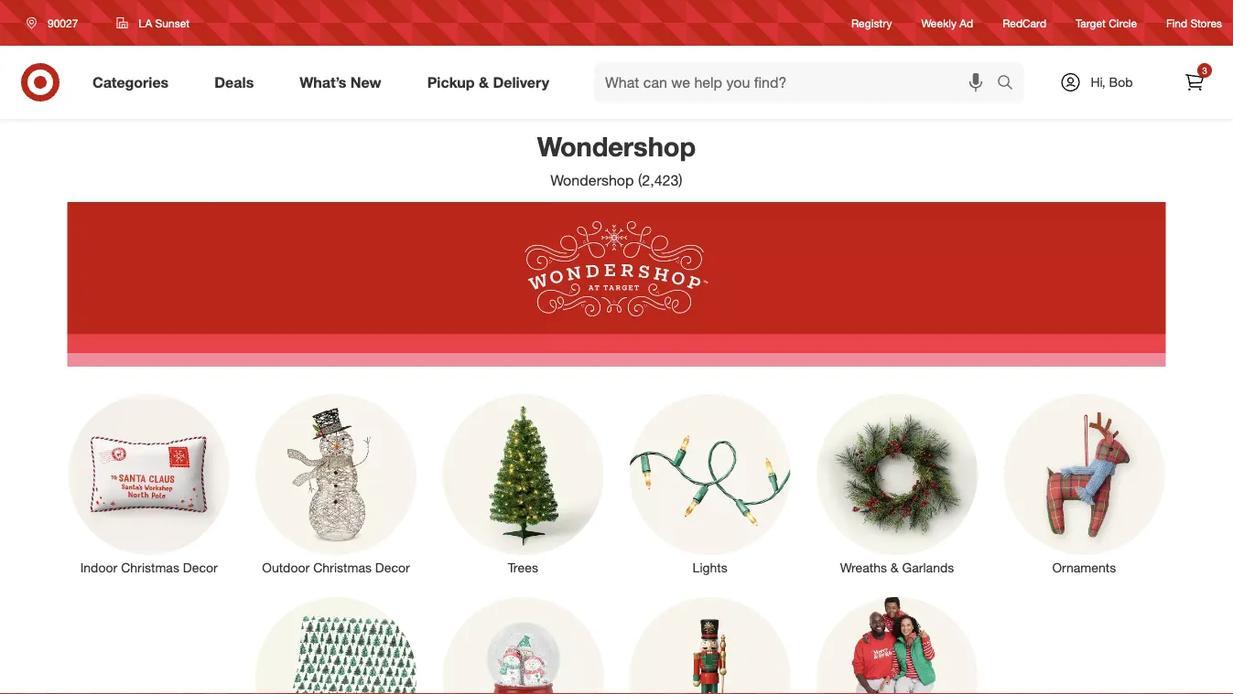 Task type: vqa. For each thing, say whether or not it's contained in the screenshot.
right Sale
no



Task type: describe. For each thing, give the bounding box(es) containing it.
(2,423)
[[638, 172, 683, 190]]

ornaments link
[[991, 391, 1178, 578]]

deals link
[[199, 62, 277, 103]]

ad
[[960, 16, 974, 30]]

deals
[[214, 73, 254, 91]]

pickup & delivery
[[427, 73, 549, 91]]

sunset
[[155, 16, 190, 30]]

wreaths
[[840, 560, 887, 576]]

& for pickup
[[479, 73, 489, 91]]

search
[[989, 75, 1033, 93]]

hi, bob
[[1091, 74, 1133, 90]]

categories link
[[77, 62, 192, 103]]

bob
[[1109, 74, 1133, 90]]

weekly
[[922, 16, 957, 30]]

3 link
[[1175, 62, 1215, 103]]

trees
[[508, 560, 538, 576]]

trees link
[[430, 391, 617, 578]]

target circle
[[1076, 16, 1137, 30]]

weekly ad link
[[922, 15, 974, 31]]

What can we help you find? suggestions appear below search field
[[594, 62, 1002, 103]]

outdoor
[[262, 560, 310, 576]]

what's new
[[300, 73, 382, 91]]

ornaments
[[1052, 560, 1116, 576]]

christmas for indoor
[[121, 560, 179, 576]]

pickup & delivery link
[[412, 62, 572, 103]]

find stores link
[[1167, 15, 1222, 31]]

90027 button
[[15, 6, 97, 39]]

outdoor christmas decor link
[[243, 391, 430, 578]]

wondershop inside wondershop wondershop (2,423)
[[551, 172, 634, 190]]

target circle link
[[1076, 15, 1137, 31]]

la
[[139, 16, 152, 30]]

find
[[1167, 16, 1188, 30]]

lights link
[[617, 391, 804, 578]]

decor for outdoor christmas decor
[[375, 560, 410, 576]]

wreaths & garlands
[[840, 560, 954, 576]]

search button
[[989, 62, 1033, 106]]

decor for indoor christmas decor
[[183, 560, 218, 576]]

redcard link
[[1003, 15, 1047, 31]]

indoor
[[80, 560, 117, 576]]



Task type: locate. For each thing, give the bounding box(es) containing it.
la sunset
[[139, 16, 190, 30]]

wondershop
[[537, 130, 696, 163], [551, 172, 634, 190]]

3
[[1202, 65, 1208, 76]]

find stores
[[1167, 16, 1222, 30]]

la sunset button
[[105, 6, 201, 39]]

christmas for outdoor
[[313, 560, 372, 576]]

1 horizontal spatial &
[[891, 560, 899, 576]]

christmas right indoor on the left of page
[[121, 560, 179, 576]]

categories
[[92, 73, 169, 91]]

registry link
[[852, 15, 892, 31]]

outdoor christmas decor
[[262, 560, 410, 576]]

stores
[[1191, 16, 1222, 30]]

& right "wreaths"
[[891, 560, 899, 576]]

1 horizontal spatial decor
[[375, 560, 410, 576]]

delivery
[[493, 73, 549, 91]]

garlands
[[902, 560, 954, 576]]

wondershop up (2,423)
[[537, 130, 696, 163]]

0 horizontal spatial &
[[479, 73, 489, 91]]

0 vertical spatial wondershop
[[537, 130, 696, 163]]

christmas
[[121, 560, 179, 576], [313, 560, 372, 576]]

wondershop at target image
[[67, 202, 1166, 367]]

90027
[[48, 16, 78, 30]]

new
[[351, 73, 382, 91]]

redcard
[[1003, 16, 1047, 30]]

weekly ad
[[922, 16, 974, 30]]

wreaths & garlands link
[[804, 391, 991, 578]]

0 vertical spatial &
[[479, 73, 489, 91]]

what's new link
[[284, 62, 404, 103]]

1 decor from the left
[[183, 560, 218, 576]]

hi,
[[1091, 74, 1106, 90]]

1 christmas from the left
[[121, 560, 179, 576]]

christmas right outdoor
[[313, 560, 372, 576]]

0 horizontal spatial decor
[[183, 560, 218, 576]]

decor
[[183, 560, 218, 576], [375, 560, 410, 576]]

&
[[479, 73, 489, 91], [891, 560, 899, 576]]

wondershop wondershop (2,423)
[[537, 130, 696, 190]]

indoor christmas decor
[[80, 560, 218, 576]]

target
[[1076, 16, 1106, 30]]

& for wreaths
[[891, 560, 899, 576]]

2 decor from the left
[[375, 560, 410, 576]]

lights
[[693, 560, 728, 576]]

wondershop left (2,423)
[[551, 172, 634, 190]]

1 horizontal spatial christmas
[[313, 560, 372, 576]]

what's
[[300, 73, 346, 91]]

indoor christmas decor link
[[55, 391, 243, 578]]

pickup
[[427, 73, 475, 91]]

0 horizontal spatial christmas
[[121, 560, 179, 576]]

circle
[[1109, 16, 1137, 30]]

1 vertical spatial &
[[891, 560, 899, 576]]

& right pickup
[[479, 73, 489, 91]]

2 christmas from the left
[[313, 560, 372, 576]]

1 vertical spatial wondershop
[[551, 172, 634, 190]]

registry
[[852, 16, 892, 30]]

& inside "link"
[[891, 560, 899, 576]]



